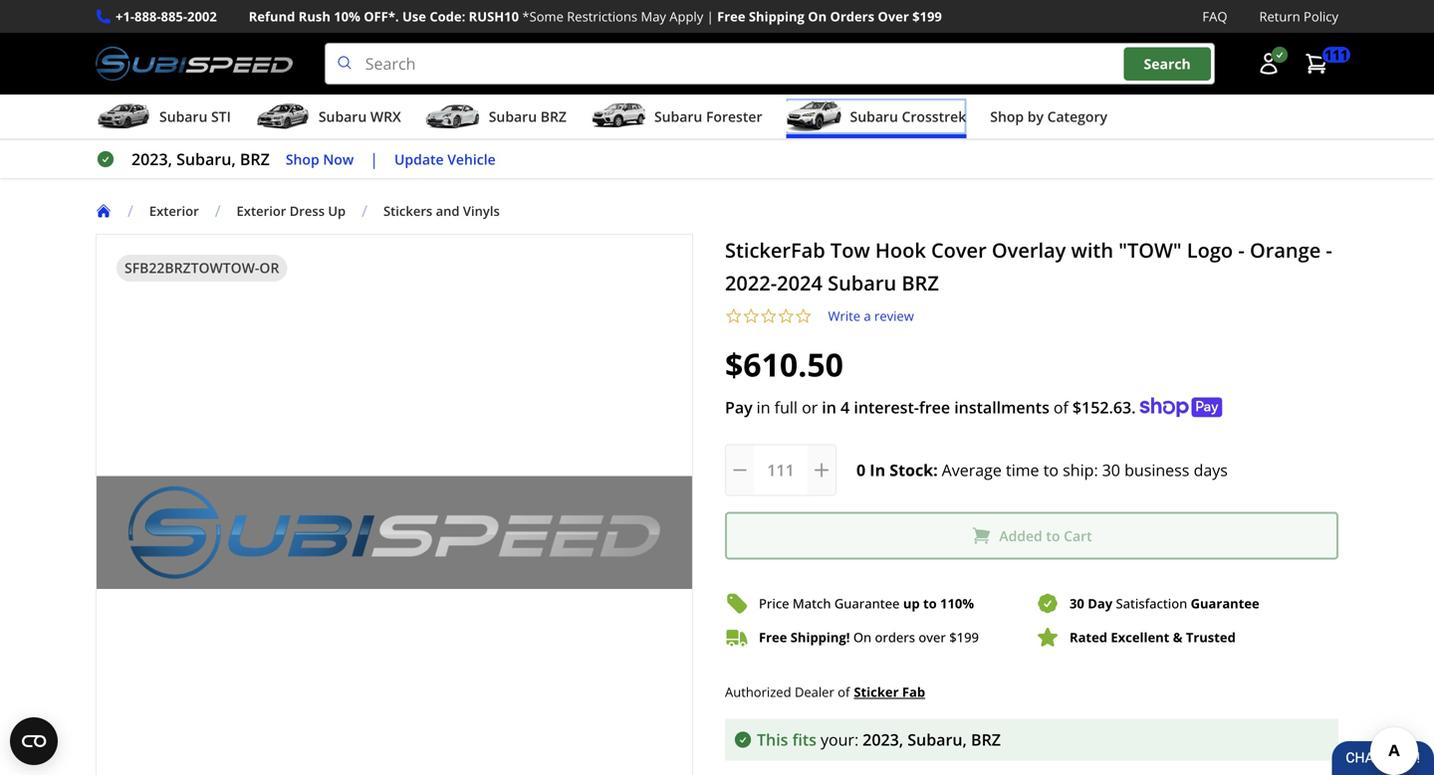 Task type: describe. For each thing, give the bounding box(es) containing it.
0 vertical spatial on
[[808, 7, 827, 25]]

vinyls
[[463, 202, 500, 220]]

stock:
[[890, 460, 938, 481]]

price
[[759, 595, 789, 613]]

faq link
[[1202, 6, 1227, 27]]

sfb22brztowtow-
[[124, 259, 259, 277]]

1 horizontal spatial subaru,
[[907, 729, 967, 751]]

1 empty star image from the left
[[725, 308, 742, 325]]

2 guarantee from the left
[[1191, 595, 1259, 613]]

111 button
[[1295, 44, 1350, 84]]

2 in from the left
[[822, 397, 836, 418]]

subaru crosstrek
[[850, 107, 966, 126]]

shipping
[[749, 7, 805, 25]]

overlay
[[992, 237, 1066, 264]]

a
[[864, 307, 871, 325]]

2 vertical spatial to
[[923, 595, 937, 613]]

days
[[1194, 460, 1228, 481]]

sticker
[[854, 684, 899, 702]]

subaru for subaru crosstrek
[[850, 107, 898, 126]]

subaru inside stickerfab tow hook cover overlay with "tow" logo - orange - 2022-2024 subaru brz
[[828, 269, 896, 297]]

write a review
[[828, 307, 914, 325]]

subaru brz
[[489, 107, 567, 126]]

0 vertical spatial 2023,
[[131, 149, 172, 170]]

shop pay image
[[1140, 398, 1222, 418]]

restrictions
[[567, 7, 637, 25]]

subispeed logo image
[[96, 43, 293, 85]]

0 vertical spatial free
[[717, 7, 745, 25]]

subaru for subaru wrx
[[319, 107, 367, 126]]

up
[[328, 202, 346, 220]]

dealer
[[795, 684, 834, 701]]

888-
[[134, 7, 161, 25]]

return policy
[[1259, 7, 1338, 25]]

search
[[1144, 54, 1191, 73]]

refund
[[249, 7, 295, 25]]

satisfaction
[[1116, 595, 1187, 613]]

&
[[1173, 629, 1183, 647]]

subaru sti
[[159, 107, 231, 126]]

0 in stock: average time to ship: 30 business days
[[856, 460, 1228, 481]]

1 vertical spatial |
[[370, 149, 378, 170]]

/ for stickers and vinyls
[[362, 200, 367, 222]]

1 in from the left
[[757, 397, 770, 418]]

ship:
[[1063, 460, 1098, 481]]

rush
[[298, 7, 330, 25]]

subaru brz button
[[425, 99, 567, 139]]

brz inside dropdown button
[[540, 107, 567, 126]]

2022-
[[725, 269, 777, 297]]

or
[[259, 259, 279, 277]]

stickerfab tow hook cover overlay with "tow" logo - orange - 2022-2024 subaru brz
[[725, 237, 1332, 297]]

over
[[878, 7, 909, 25]]

subaru for subaru forester
[[654, 107, 702, 126]]

price match guarantee up to 110%
[[759, 595, 974, 613]]

sfb22brztowtow-or
[[124, 259, 279, 277]]

stickerfab
[[725, 237, 825, 264]]

this fits your: 2023, subaru, brz
[[757, 729, 1001, 751]]

or
[[802, 397, 818, 418]]

of inside authorized dealer of sticker fab
[[838, 684, 850, 701]]

/ for exterior
[[127, 200, 133, 222]]

wrx
[[370, 107, 401, 126]]

this
[[757, 729, 788, 751]]

a subaru brz thumbnail image image
[[425, 102, 481, 132]]

return
[[1259, 7, 1300, 25]]

faq
[[1202, 7, 1227, 25]]

subaru sti button
[[96, 99, 231, 139]]

subaru for subaru brz
[[489, 107, 537, 126]]

full
[[774, 397, 798, 418]]

subaru wrx button
[[255, 99, 401, 139]]

1 horizontal spatial free
[[759, 629, 787, 647]]

excellent
[[1111, 629, 1169, 647]]

rated
[[1070, 629, 1107, 647]]

2 - from the left
[[1326, 237, 1332, 264]]

category
[[1047, 107, 1107, 126]]

authorized dealer of sticker fab
[[725, 684, 925, 702]]

vehicle
[[447, 150, 496, 169]]

fits
[[792, 729, 817, 751]]

over
[[919, 629, 946, 647]]

logo
[[1187, 237, 1233, 264]]

pay
[[725, 397, 753, 418]]

use
[[402, 7, 426, 25]]

added
[[999, 527, 1042, 546]]

to inside button
[[1046, 527, 1060, 546]]

exterior for exterior dress up
[[237, 202, 286, 220]]

may
[[641, 7, 666, 25]]

exterior for exterior
[[149, 202, 199, 220]]

1 vertical spatial on
[[853, 629, 872, 647]]

rush10
[[469, 7, 519, 25]]

off*.
[[364, 7, 399, 25]]

shop by category button
[[990, 99, 1107, 139]]

/ for exterior dress up
[[215, 200, 221, 222]]

shipping!
[[790, 629, 850, 647]]

search button
[[1124, 47, 1211, 81]]

added to cart button
[[725, 512, 1338, 560]]

with
[[1071, 237, 1113, 264]]

"tow"
[[1119, 237, 1182, 264]]

free
[[919, 397, 950, 418]]

and
[[436, 202, 460, 220]]

10%
[[334, 7, 360, 25]]

increment image
[[812, 461, 832, 481]]

1 empty star image from the left
[[760, 308, 777, 325]]

code:
[[430, 7, 465, 25]]

brz inside stickerfab tow hook cover overlay with "tow" logo - orange - 2022-2024 subaru brz
[[902, 269, 939, 297]]

+1-888-885-2002
[[116, 7, 217, 25]]

average
[[942, 460, 1002, 481]]

shop for shop now
[[286, 150, 319, 169]]

orders
[[830, 7, 874, 25]]

a subaru crosstrek thumbnail image image
[[786, 102, 842, 132]]



Task type: vqa. For each thing, say whether or not it's contained in the screenshot.
4 on the bottom right of page
yes



Task type: locate. For each thing, give the bounding box(es) containing it.
subaru wrx
[[319, 107, 401, 126]]

authorized
[[725, 684, 791, 701]]

885-
[[161, 7, 187, 25]]

subaru left sti
[[159, 107, 207, 126]]

3 empty star image from the left
[[795, 308, 812, 325]]

a subaru forester thumbnail image image
[[590, 102, 646, 132]]

0
[[856, 460, 866, 481]]

subaru right a subaru crosstrek thumbnail image
[[850, 107, 898, 126]]

a subaru sti thumbnail image image
[[96, 102, 151, 132]]

2002
[[187, 7, 217, 25]]

0 horizontal spatial in
[[757, 397, 770, 418]]

$610.50
[[725, 343, 843, 387]]

0 horizontal spatial exterior
[[149, 202, 199, 220]]

now
[[323, 150, 354, 169]]

installments
[[954, 397, 1050, 418]]

stickers and vinyls
[[383, 202, 500, 220]]

1 horizontal spatial on
[[853, 629, 872, 647]]

0 horizontal spatial 30
[[1070, 595, 1084, 613]]

+1-888-885-2002 link
[[116, 6, 217, 27]]

subaru up a
[[828, 269, 896, 297]]

0 horizontal spatial subaru,
[[176, 149, 236, 170]]

shop
[[990, 107, 1024, 126], [286, 150, 319, 169]]

fab
[[902, 684, 925, 702]]

decrement image
[[730, 461, 750, 481]]

$
[[949, 629, 957, 647]]

by
[[1027, 107, 1044, 126]]

write a review link
[[828, 307, 914, 325]]

shop left by
[[990, 107, 1024, 126]]

1 exterior from the left
[[149, 202, 199, 220]]

| right now
[[370, 149, 378, 170]]

shop for shop by category
[[990, 107, 1024, 126]]

/ right home icon on the left of the page
[[127, 200, 133, 222]]

+1-
[[116, 7, 134, 25]]

in left full
[[757, 397, 770, 418]]

0 vertical spatial to
[[1043, 460, 1059, 481]]

30 left the day
[[1070, 595, 1084, 613]]

exterior dress up link
[[237, 202, 362, 220], [237, 202, 346, 220]]

button image
[[1257, 52, 1281, 76]]

2 empty star image from the left
[[742, 308, 760, 325]]

free down price
[[759, 629, 787, 647]]

1 / from the left
[[127, 200, 133, 222]]

shop now
[[286, 150, 354, 169]]

1 horizontal spatial |
[[707, 7, 714, 25]]

0 horizontal spatial shop
[[286, 150, 319, 169]]

empty star image
[[760, 308, 777, 325], [777, 308, 795, 325]]

30 day satisfaction guarantee
[[1070, 595, 1259, 613]]

30
[[1102, 460, 1120, 481], [1070, 595, 1084, 613]]

free shipping! on orders over $ 199
[[759, 629, 979, 647]]

of
[[1053, 397, 1068, 418], [838, 684, 850, 701]]

2 empty star image from the left
[[777, 308, 795, 325]]

search input field
[[324, 43, 1215, 85]]

0 vertical spatial subaru,
[[176, 149, 236, 170]]

subaru left forester
[[654, 107, 702, 126]]

2 exterior from the left
[[237, 202, 286, 220]]

0 horizontal spatial guarantee
[[834, 595, 900, 613]]

guarantee up the free shipping! on orders over $ 199 at the right bottom
[[834, 595, 900, 613]]

0 horizontal spatial free
[[717, 7, 745, 25]]

2023, subaru, brz
[[131, 149, 270, 170]]

0 horizontal spatial on
[[808, 7, 827, 25]]

subaru forester button
[[590, 99, 762, 139]]

0 horizontal spatial 2023,
[[131, 149, 172, 170]]

subaru inside "dropdown button"
[[159, 107, 207, 126]]

to right time
[[1043, 460, 1059, 481]]

day
[[1088, 595, 1112, 613]]

sticker fab link
[[854, 682, 925, 703]]

shop left now
[[286, 150, 319, 169]]

1 vertical spatial 30
[[1070, 595, 1084, 613]]

1 horizontal spatial guarantee
[[1191, 595, 1259, 613]]

empty star image down 2024
[[777, 308, 795, 325]]

shop now link
[[286, 148, 354, 171]]

to right 'up'
[[923, 595, 937, 613]]

guarantee
[[834, 595, 900, 613], [1191, 595, 1259, 613]]

1 vertical spatial shop
[[286, 150, 319, 169]]

0 horizontal spatial of
[[838, 684, 850, 701]]

to left cart at the right bottom of page
[[1046, 527, 1060, 546]]

trusted
[[1186, 629, 1236, 647]]

1 horizontal spatial /
[[215, 200, 221, 222]]

return policy link
[[1259, 6, 1338, 27]]

30 right ship:
[[1102, 460, 1120, 481]]

on left orders at bottom
[[853, 629, 872, 647]]

subaru, down fab
[[907, 729, 967, 751]]

free right apply
[[717, 7, 745, 25]]

1 vertical spatial free
[[759, 629, 787, 647]]

subaru for subaru sti
[[159, 107, 207, 126]]

110%
[[940, 595, 974, 613]]

4
[[841, 397, 850, 418]]

orders
[[875, 629, 915, 647]]

apply
[[669, 7, 703, 25]]

0 horizontal spatial |
[[370, 149, 378, 170]]

update vehicle button
[[394, 148, 496, 171]]

1 horizontal spatial 2023,
[[863, 729, 903, 751]]

subaru up now
[[319, 107, 367, 126]]

stickers
[[383, 202, 432, 220]]

empty star image down 2022-
[[760, 308, 777, 325]]

2024
[[777, 269, 822, 297]]

2023, down subaru sti "dropdown button"
[[131, 149, 172, 170]]

2 horizontal spatial /
[[362, 200, 367, 222]]

open widget image
[[10, 718, 58, 766]]

in
[[870, 460, 885, 481]]

update vehicle
[[394, 150, 496, 169]]

your:
[[821, 729, 859, 751]]

exterior
[[149, 202, 199, 220], [237, 202, 286, 220]]

1 - from the left
[[1238, 237, 1245, 264]]

1 vertical spatial 2023,
[[863, 729, 903, 751]]

0 horizontal spatial -
[[1238, 237, 1245, 264]]

1 horizontal spatial -
[[1326, 237, 1332, 264]]

cart
[[1064, 527, 1092, 546]]

exterior left dress
[[237, 202, 286, 220]]

rated excellent & trusted
[[1070, 629, 1236, 647]]

1 guarantee from the left
[[834, 595, 900, 613]]

update
[[394, 150, 444, 169]]

on left orders
[[808, 7, 827, 25]]

$152.63
[[1072, 397, 1131, 418]]

/ down 2023, subaru, brz
[[215, 200, 221, 222]]

/
[[127, 200, 133, 222], [215, 200, 221, 222], [362, 200, 367, 222]]

policy
[[1304, 7, 1338, 25]]

- right logo
[[1238, 237, 1245, 264]]

/ right up at the top left of the page
[[362, 200, 367, 222]]

sti
[[211, 107, 231, 126]]

2023, right your:
[[863, 729, 903, 751]]

business
[[1124, 460, 1189, 481]]

in left 4
[[822, 397, 836, 418]]

1 horizontal spatial in
[[822, 397, 836, 418]]

match
[[793, 595, 831, 613]]

- right orange at the right top of page
[[1326, 237, 1332, 264]]

0 vertical spatial |
[[707, 7, 714, 25]]

subaru inside dropdown button
[[489, 107, 537, 126]]

of right dealer
[[838, 684, 850, 701]]

111
[[1324, 45, 1348, 64]]

of left $152.63
[[1053, 397, 1068, 418]]

1 horizontal spatial 30
[[1102, 460, 1120, 481]]

0 vertical spatial of
[[1053, 397, 1068, 418]]

stickers and vinyls link
[[383, 202, 516, 220], [383, 202, 500, 220]]

orange
[[1250, 237, 1321, 264]]

0 vertical spatial 30
[[1102, 460, 1120, 481]]

pay in full or in 4 interest-free installments of $152.63 .
[[725, 397, 1136, 418]]

subaru, down subaru sti at the left top
[[176, 149, 236, 170]]

shop inside dropdown button
[[990, 107, 1024, 126]]

interest-
[[854, 397, 919, 418]]

empty star image
[[725, 308, 742, 325], [742, 308, 760, 325], [795, 308, 812, 325]]

a subaru wrx thumbnail image image
[[255, 102, 311, 132]]

None number field
[[725, 445, 837, 497]]

1 vertical spatial to
[[1046, 527, 1060, 546]]

2 / from the left
[[215, 200, 221, 222]]

exterior down 2023, subaru, brz
[[149, 202, 199, 220]]

crosstrek
[[902, 107, 966, 126]]

hook
[[875, 237, 926, 264]]

3 / from the left
[[362, 200, 367, 222]]

write
[[828, 307, 860, 325]]

added to cart
[[999, 527, 1092, 546]]

| right apply
[[707, 7, 714, 25]]

0 horizontal spatial /
[[127, 200, 133, 222]]

1 horizontal spatial of
[[1053, 397, 1068, 418]]

0 vertical spatial shop
[[990, 107, 1024, 126]]

1 vertical spatial of
[[838, 684, 850, 701]]

subaru up vehicle
[[489, 107, 537, 126]]

review
[[874, 307, 914, 325]]

1 horizontal spatial exterior
[[237, 202, 286, 220]]

*some
[[522, 7, 564, 25]]

1 horizontal spatial shop
[[990, 107, 1024, 126]]

on
[[808, 7, 827, 25], [853, 629, 872, 647]]

up
[[903, 595, 920, 613]]

home image
[[96, 203, 112, 219]]

1 vertical spatial subaru,
[[907, 729, 967, 751]]

guarantee up trusted
[[1191, 595, 1259, 613]]



